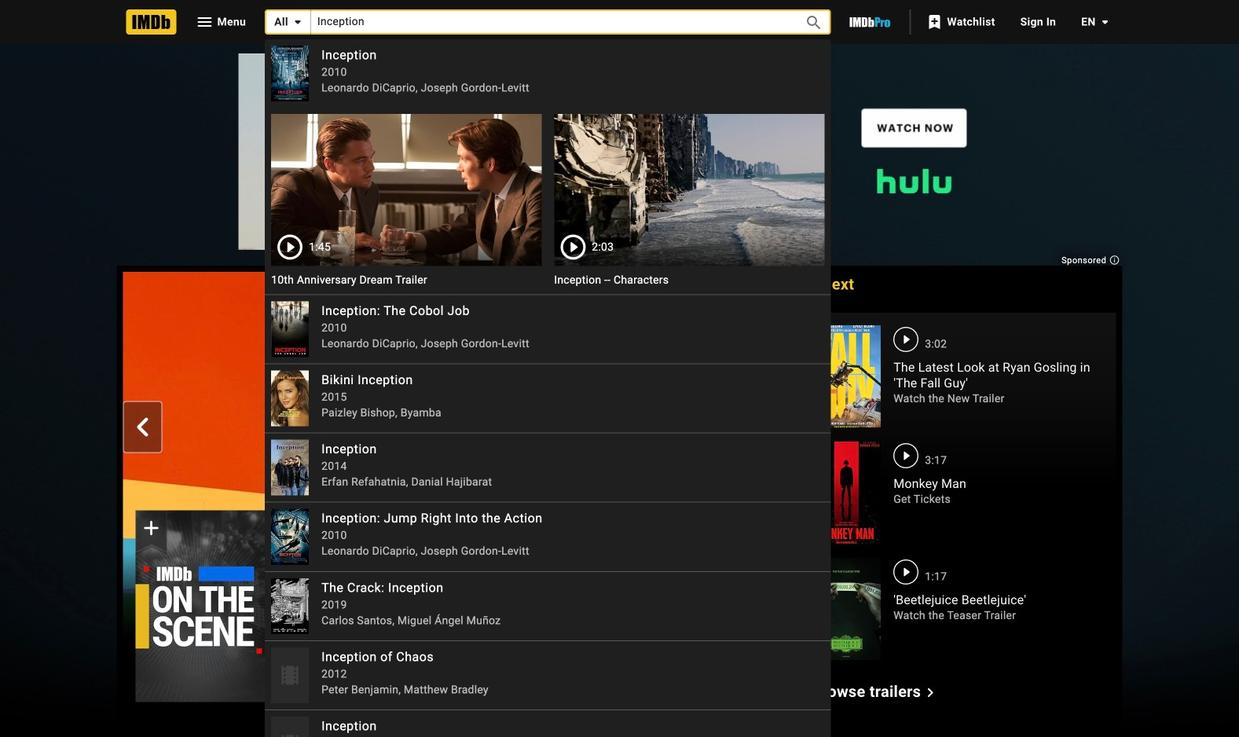 Task type: describe. For each thing, give the bounding box(es) containing it.
home image
[[126, 9, 176, 35]]

beetlejuice beetlejuice image
[[812, 558, 881, 660]]

Search IMDb text field
[[311, 10, 787, 34]]

2 inception image from the top
[[271, 440, 309, 496]]

arrow drop down image
[[288, 13, 307, 31]]

the fall guy image
[[812, 325, 881, 428]]

watchlist image
[[925, 13, 944, 31]]

submit search image
[[805, 13, 823, 32]]

bikini inception image
[[271, 371, 309, 426]]



Task type: vqa. For each thing, say whether or not it's contained in the screenshot.
arrow drop down icon
yes



Task type: locate. For each thing, give the bounding box(es) containing it.
inception image down arrow drop down icon
[[271, 46, 309, 101]]

monkey man image
[[812, 442, 881, 544]]

None field
[[265, 10, 831, 737]]

the crack: inception image
[[271, 578, 309, 634]]

inception -- characters image
[[554, 114, 825, 266]]

chevron left inline image
[[133, 418, 152, 436]]

inception image
[[271, 46, 309, 101], [271, 440, 309, 496]]

inception: the cobol job image
[[271, 301, 309, 357]]

inception: jump right into the action image
[[271, 509, 309, 565]]

perfecting punches and honoring patrick swayze image
[[123, 272, 790, 647]]

10th anniversary dream trailer image
[[271, 114, 542, 266]]

perfecting punches and honoring patrick swayze element
[[123, 272, 790, 702]]

None search field
[[265, 9, 831, 737]]

group
[[271, 114, 542, 266], [554, 114, 825, 266], [123, 272, 790, 702], [136, 510, 265, 702]]

chevron right inline image
[[761, 418, 780, 436]]

list box
[[265, 39, 831, 737]]

1 vertical spatial inception image
[[271, 440, 309, 496]]

perfecting punches and honoring patrick swayze in the 'road house' remake image
[[136, 510, 265, 702], [136, 510, 265, 702]]

1 inception image from the top
[[271, 46, 309, 101]]

menu image
[[195, 13, 214, 31]]

arrow drop down image
[[1096, 13, 1115, 31]]

inception image down the bikini inception image
[[271, 440, 309, 496]]

chevron right image
[[921, 683, 940, 702]]

0 vertical spatial inception image
[[271, 46, 309, 101]]



